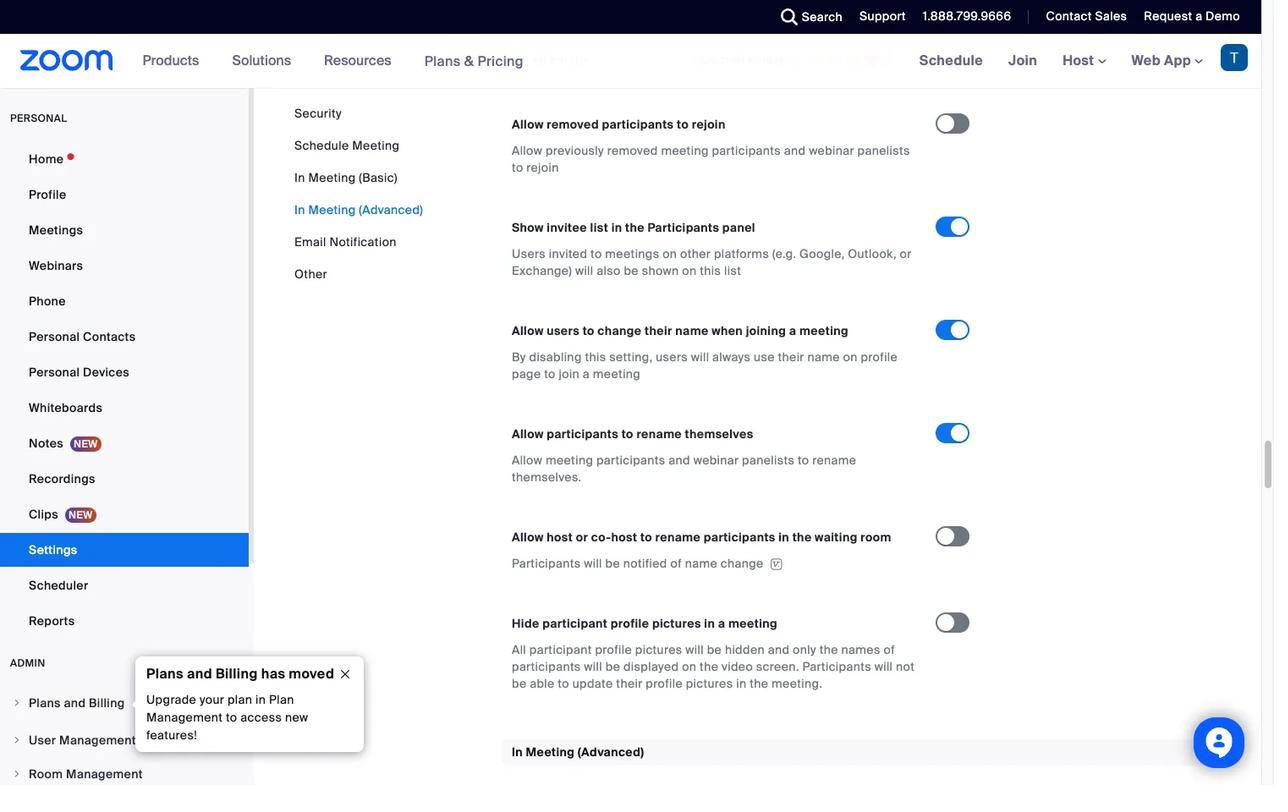 Task type: describe. For each thing, give the bounding box(es) containing it.
or inside users invited to meetings on other platforms (e.g. google, outlook, or exchange) will also be shown on this list
[[900, 246, 912, 261]]

participants up "themselves." in the bottom left of the page
[[547, 426, 619, 441]]

reports link
[[0, 604, 249, 638]]

allow for allow users to change their name when joining a meeting
[[512, 323, 544, 338]]

will inside users invited to meetings on other platforms (e.g. google, outlook, or exchange) will also be shown on this list
[[575, 263, 594, 278]]

zoom logo image
[[20, 50, 113, 71]]

user management
[[29, 733, 136, 748]]

meeting up the hidden
[[729, 616, 778, 631]]

to inside users invited to meetings on other platforms (e.g. google, outlook, or exchange) will also be shown on this list
[[591, 246, 602, 261]]

the left waiting
[[793, 529, 812, 545]]

allow removed participants to rejoin
[[512, 116, 726, 132]]

phone link
[[0, 284, 249, 318]]

room management
[[29, 767, 143, 782]]

also
[[597, 263, 621, 278]]

previously
[[546, 143, 604, 158]]

hidden
[[725, 642, 765, 657]]

will up update on the bottom of the page
[[584, 659, 603, 674]]

upgrade
[[146, 692, 196, 708]]

solutions
[[232, 52, 291, 69]]

(basic)
[[359, 170, 398, 185]]

displayed
[[624, 659, 679, 674]]

contacts
[[83, 329, 136, 344]]

in meeting (basic)
[[295, 170, 398, 185]]

0 horizontal spatial or
[[576, 529, 588, 545]]

1 horizontal spatial in meeting (advanced)
[[512, 745, 644, 760]]

of inside all participant profile pictures will be hidden and only the names of participants will be displayed on the video screen. participants will not be able to update their profile pictures in the meeting.
[[884, 642, 895, 657]]

personal devices link
[[0, 355, 249, 389]]

the left video
[[700, 659, 719, 674]]

1 vertical spatial (advanced)
[[578, 745, 644, 760]]

join link
[[996, 34, 1050, 88]]

and inside allow previously removed meeting participants and webinar panelists to rejoin
[[784, 143, 806, 158]]

on inside all participant profile pictures will be hidden and only the names of participants will be displayed on the video screen. participants will not be able to update their profile pictures in the meeting.
[[682, 659, 697, 674]]

meeting for in meeting (basic) "link"
[[308, 170, 356, 185]]

joining
[[746, 323, 786, 338]]

user
[[29, 733, 56, 748]]

notes link
[[0, 427, 249, 460]]

schedule meeting
[[295, 138, 400, 153]]

allow meeting participants and webinar panelists to rename themselves.
[[512, 452, 857, 485]]

web app button
[[1132, 52, 1204, 69]]

exchange)
[[512, 263, 572, 278]]

email notification link
[[295, 234, 397, 250]]

able
[[530, 676, 555, 691]]

will left not
[[875, 659, 893, 674]]

in up support version for allow host or co-host to rename participants in the waiting room image
[[779, 529, 790, 545]]

search
[[802, 9, 843, 25]]

in for in meeting (basic) "link"
[[295, 170, 305, 185]]

sales
[[1096, 8, 1128, 24]]

selected
[[693, 51, 745, 67]]

meeting for in meeting (advanced) link
[[308, 202, 356, 218]]

users inside by disabling this setting, users will always use their name on profile page to join a meeting
[[656, 349, 688, 364]]

a right the joining
[[789, 323, 797, 338]]

hide participant profile pictures in a meeting
[[512, 616, 778, 631]]

themselves.
[[512, 469, 582, 485]]

allow for allow participants to rename themselves
[[512, 426, 544, 441]]

0 vertical spatial rename
[[637, 426, 682, 441]]

webinars
[[29, 258, 83, 273]]

host
[[1063, 52, 1098, 69]]

management for room management
[[66, 767, 143, 782]]

meeting.
[[772, 676, 823, 691]]

2 host from the left
[[611, 529, 638, 545]]

in up meetings
[[612, 220, 623, 235]]

meeting inside allow previously removed meeting participants and webinar panelists to rejoin
[[661, 143, 709, 158]]

allow host or co-host to rename participants in the waiting room
[[512, 529, 892, 545]]

profile inside by disabling this setting, users will always use their name on profile page to join a meeting
[[861, 349, 898, 364]]

devices
[[83, 365, 130, 380]]

participants will be notified of name change
[[512, 556, 764, 571]]

allow for allow removed participants to rejoin
[[512, 116, 544, 132]]

contact sales
[[1046, 8, 1128, 24]]

allow for allow previously removed meeting participants and webinar panelists to rejoin
[[512, 143, 543, 158]]

plan
[[269, 692, 294, 708]]

pictures for in
[[652, 616, 701, 631]]

setting,
[[610, 349, 653, 364]]

resources
[[324, 52, 392, 69]]

search button
[[768, 0, 847, 34]]

plans and billing has moved
[[146, 665, 334, 683]]

access
[[241, 710, 282, 725]]

to inside all participant profile pictures will be hidden and only the names of participants will be displayed on the video screen. participants will not be able to update their profile pictures in the meeting.
[[558, 676, 570, 691]]

whiteboards
[[29, 400, 103, 416]]

by disabling this setting, users will always use their name on profile page to join a meeting
[[512, 349, 898, 381]]

co-
[[591, 529, 611, 545]]

profile
[[29, 187, 66, 202]]

be left the able
[[512, 676, 527, 691]]

their inside by disabling this setting, users will always use their name on profile page to join a meeting
[[778, 349, 805, 364]]

plans for plans and billing
[[29, 696, 61, 711]]

email notification
[[295, 234, 397, 250]]

participant for hide
[[543, 616, 608, 631]]

personal devices
[[29, 365, 130, 380]]

0 vertical spatial their
[[645, 323, 673, 338]]

close image
[[332, 667, 359, 682]]

participants inside all participant profile pictures will be hidden and only the names of participants will be displayed on the video screen. participants will not be able to update their profile pictures in the meeting.
[[512, 659, 581, 674]]

meeting right the joining
[[800, 323, 849, 338]]

2 vertical spatial rename
[[656, 529, 701, 545]]

management for user management
[[59, 733, 136, 748]]

screen.
[[757, 659, 800, 674]]

to inside upgrade your plan in plan management to access new features!
[[226, 710, 237, 725]]

participants up participants will be notified of name change 'application'
[[704, 529, 776, 545]]

recordings link
[[0, 462, 249, 496]]

participants up 'previously'
[[602, 116, 674, 132]]

allow previously removed meeting participants and webinar panelists to rejoin
[[512, 143, 910, 175]]

profile link
[[0, 178, 249, 212]]

in meeting (advanced) link
[[295, 202, 423, 218]]

themselves
[[685, 426, 754, 441]]

meetings link
[[0, 213, 249, 247]]

this inside by disabling this setting, users will always use their name on profile page to join a meeting
[[585, 349, 606, 364]]

allow participants to rename themselves
[[512, 426, 754, 441]]

users
[[512, 246, 546, 261]]

in for in meeting (advanced) link
[[295, 202, 305, 218]]

plans and billing menu item
[[0, 687, 249, 723]]

to inside allow previously removed meeting participants and webinar panelists to rejoin
[[512, 160, 524, 175]]

join
[[1009, 52, 1038, 69]]

support
[[860, 8, 906, 24]]

&
[[464, 52, 474, 70]]

use
[[754, 349, 775, 364]]

settings
[[29, 543, 77, 558]]

to inside 'allow meeting participants and webinar panelists to rename themselves.'
[[798, 452, 810, 468]]

right image
[[12, 698, 22, 708]]

and inside all participant profile pictures will be hidden and only the names of participants will be displayed on the video screen. participants will not be able to update their profile pictures in the meeting.
[[768, 642, 790, 657]]

by
[[512, 349, 526, 364]]

personal for personal devices
[[29, 365, 80, 380]]

meeting inside 'allow meeting participants and webinar panelists to rename themselves.'
[[546, 452, 593, 468]]

moved
[[289, 665, 334, 683]]

scheduler
[[29, 578, 88, 593]]

platforms
[[714, 246, 769, 261]]

on inside by disabling this setting, users will always use their name on profile page to join a meeting
[[843, 349, 858, 364]]

schedule link
[[907, 34, 996, 88]]

products button
[[143, 34, 207, 88]]

room
[[861, 529, 892, 545]]

personal
[[10, 112, 67, 125]]

the right only
[[820, 642, 839, 657]]

1 horizontal spatial participants
[[648, 220, 720, 235]]

other
[[681, 246, 711, 261]]

pricing
[[478, 52, 524, 70]]

the up meetings
[[626, 220, 645, 235]]

new
[[285, 710, 308, 725]]

and inside plans and billing has moved tooltip
[[187, 665, 212, 683]]

participants inside 'allow meeting participants and webinar panelists to rename themselves.'
[[597, 452, 666, 468]]

be inside participants will be notified of name change 'application'
[[606, 556, 620, 571]]

settings link
[[0, 533, 249, 567]]

😂
[[827, 51, 843, 67]]

personal menu menu
[[0, 142, 249, 640]]

participants inside 'application'
[[512, 556, 581, 571]]

❤️
[[865, 51, 880, 67]]

all participant profile pictures will be hidden and only the names of participants will be displayed on the video screen. participants will not be able to update their profile pictures in the meeting.
[[512, 642, 915, 691]]

2 vertical spatial pictures
[[686, 676, 733, 691]]

room
[[29, 767, 63, 782]]

resources button
[[324, 34, 399, 88]]

profile picture image
[[1221, 44, 1248, 71]]

allow for allow meeting participants and webinar panelists to rename themselves.
[[512, 452, 543, 468]]

webinar inside allow previously removed meeting participants and webinar panelists to rejoin
[[809, 143, 855, 158]]

page
[[512, 366, 541, 381]]



Task type: vqa. For each thing, say whether or not it's contained in the screenshot.


Task type: locate. For each thing, give the bounding box(es) containing it.
right image left user
[[12, 735, 22, 746]]

plans for plans & pricing
[[425, 52, 461, 70]]

1 vertical spatial of
[[884, 642, 895, 657]]

contact
[[1046, 8, 1092, 24]]

in inside upgrade your plan in plan management to access new features!
[[256, 692, 266, 708]]

1 vertical spatial this
[[585, 349, 606, 364]]

0 vertical spatial pictures
[[652, 616, 701, 631]]

meeting down 'schedule meeting' link
[[308, 170, 356, 185]]

1 vertical spatial pictures
[[635, 642, 683, 657]]

in down video
[[736, 676, 747, 691]]

in inside all participant profile pictures will be hidden and only the names of participants will be displayed on the video screen. participants will not be able to update their profile pictures in the meeting.
[[736, 676, 747, 691]]

0 vertical spatial in
[[295, 170, 305, 185]]

right image
[[12, 735, 22, 746], [12, 769, 22, 779]]

0 horizontal spatial webinar
[[694, 452, 739, 468]]

web app
[[1132, 52, 1192, 69]]

1 vertical spatial participant
[[530, 642, 592, 657]]

0 vertical spatial users
[[547, 323, 580, 338]]

2 vertical spatial their
[[616, 676, 643, 691]]

2 vertical spatial plans
[[29, 696, 61, 711]]

list inside users invited to meetings on other platforms (e.g. google, outlook, or exchange) will also be shown on this list
[[725, 263, 742, 278]]

in meeting (advanced) up notification
[[295, 202, 423, 218]]

rejoin
[[692, 116, 726, 132], [527, 160, 559, 175]]

their down displayed
[[616, 676, 643, 691]]

0 horizontal spatial removed
[[547, 116, 599, 132]]

meeting down the able
[[526, 745, 575, 760]]

rejoin up allow previously removed meeting participants and webinar panelists to rejoin
[[692, 116, 726, 132]]

in
[[612, 220, 623, 235], [779, 529, 790, 545], [704, 616, 715, 631], [736, 676, 747, 691], [256, 692, 266, 708]]

list right 'invitee'
[[590, 220, 609, 235]]

option group containing all emojis
[[512, 45, 983, 72]]

emojis left 👏
[[748, 51, 787, 67]]

all down hide
[[512, 642, 527, 657]]

a
[[1196, 8, 1203, 24], [789, 323, 797, 338], [583, 366, 590, 381], [718, 616, 726, 631]]

management down user management menu item
[[66, 767, 143, 782]]

or right the outlook,
[[900, 246, 912, 261]]

their inside all participant profile pictures will be hidden and only the names of participants will be displayed on the video screen. participants will not be able to update their profile pictures in the meeting.
[[616, 676, 643, 691]]

users down allow users to change their name when joining a meeting
[[656, 349, 688, 364]]

name down the allow host or co-host to rename participants in the waiting room
[[685, 556, 718, 571]]

solutions button
[[232, 34, 299, 88]]

their right use
[[778, 349, 805, 364]]

schedule inside meetings navigation
[[920, 52, 983, 69]]

1 vertical spatial right image
[[12, 769, 22, 779]]

name inside by disabling this setting, users will always use their name on profile page to join a meeting
[[808, 349, 840, 364]]

participants up the able
[[512, 659, 581, 674]]

billing up user management menu item
[[89, 696, 125, 711]]

name for when
[[676, 323, 709, 338]]

in meeting (advanced) down update on the bottom of the page
[[512, 745, 644, 760]]

support link up the ❤️
[[847, 0, 911, 34]]

1 horizontal spatial plans
[[146, 665, 184, 683]]

name inside 'application'
[[685, 556, 718, 571]]

outlook,
[[848, 246, 897, 261]]

0 vertical spatial plans
[[425, 52, 461, 70]]

1 horizontal spatial billing
[[216, 665, 258, 683]]

participants inside all participant profile pictures will be hidden and only the names of participants will be displayed on the video screen. participants will not be able to update their profile pictures in the meeting.
[[803, 659, 872, 674]]

a left the demo on the top right of page
[[1196, 8, 1203, 24]]

be up update on the bottom of the page
[[606, 659, 621, 674]]

emojis for all
[[550, 51, 588, 67]]

name for change
[[685, 556, 718, 571]]

schedule for schedule meeting
[[295, 138, 349, 153]]

1 vertical spatial personal
[[29, 365, 80, 380]]

will down invited
[[575, 263, 594, 278]]

1 vertical spatial panelists
[[742, 452, 795, 468]]

meeting down setting,
[[593, 366, 641, 381]]

2 horizontal spatial participants
[[803, 659, 872, 674]]

schedule for schedule
[[920, 52, 983, 69]]

billing for plans and billing has moved
[[216, 665, 258, 683]]

allow users to change their name when joining a meeting
[[512, 323, 849, 338]]

selected emojis 👏 👍 😂 😯 ❤️ 🎉
[[693, 51, 899, 67]]

their up setting,
[[645, 323, 673, 338]]

admin
[[10, 657, 46, 670]]

panel
[[723, 220, 756, 235]]

participants up the other
[[648, 220, 720, 235]]

all emojis
[[532, 51, 588, 67]]

participants
[[602, 116, 674, 132], [712, 143, 781, 158], [547, 426, 619, 441], [597, 452, 666, 468], [704, 529, 776, 545], [512, 659, 581, 674]]

security link
[[295, 106, 342, 121]]

1 horizontal spatial their
[[645, 323, 673, 338]]

plans & pricing link
[[425, 52, 524, 70], [425, 52, 524, 70]]

of right notified on the bottom of page
[[671, 556, 682, 571]]

notification
[[330, 234, 397, 250]]

removed inside allow previously removed meeting participants and webinar panelists to rejoin
[[607, 143, 658, 158]]

1 vertical spatial users
[[656, 349, 688, 364]]

webinars link
[[0, 249, 249, 283]]

this inside users invited to meetings on other platforms (e.g. google, outlook, or exchange) will also be shown on this list
[[700, 263, 721, 278]]

0 vertical spatial participant
[[543, 616, 608, 631]]

change left support version for allow host or co-host to rename participants in the waiting room image
[[721, 556, 764, 571]]

participants down allow participants to rename themselves
[[597, 452, 666, 468]]

right image left room
[[12, 769, 22, 779]]

participants will be notified of name change application
[[512, 555, 921, 572]]

option group
[[512, 45, 983, 72]]

billing inside tooltip
[[216, 665, 258, 683]]

plans and billing has moved tooltip
[[131, 657, 364, 752]]

allow inside 'allow meeting participants and webinar panelists to rename themselves.'
[[512, 452, 543, 468]]

be inside users invited to meetings on other platforms (e.g. google, outlook, or exchange) will also be shown on this list
[[624, 263, 639, 278]]

1 horizontal spatial emojis
[[748, 51, 787, 67]]

or left co-
[[576, 529, 588, 545]]

support version for allow host or co-host to rename participants in the waiting room image
[[768, 558, 785, 570]]

1 vertical spatial webinar
[[694, 452, 739, 468]]

4 allow from the top
[[512, 426, 544, 441]]

0 vertical spatial change
[[598, 323, 642, 338]]

email
[[295, 234, 326, 250]]

menu bar containing security
[[295, 105, 423, 283]]

support link up 🎉
[[860, 8, 906, 24]]

all inside all participant profile pictures will be hidden and only the names of participants will be displayed on the video screen. participants will not be able to update their profile pictures in the meeting.
[[512, 642, 527, 657]]

1 horizontal spatial schedule
[[920, 52, 983, 69]]

participants
[[648, 220, 720, 235], [512, 556, 581, 571], [803, 659, 872, 674]]

this down the other
[[700, 263, 721, 278]]

rename up 'allow meeting participants and webinar panelists to rename themselves.'
[[637, 426, 682, 441]]

in
[[295, 170, 305, 185], [295, 202, 305, 218], [512, 745, 523, 760]]

1 horizontal spatial removed
[[607, 143, 658, 158]]

update
[[573, 676, 613, 691]]

support link
[[847, 0, 911, 34], [860, 8, 906, 24]]

0 vertical spatial (advanced)
[[359, 202, 423, 218]]

billing inside menu item
[[89, 696, 125, 711]]

1 vertical spatial rejoin
[[527, 160, 559, 175]]

meeting inside by disabling this setting, users will always use their name on profile page to join a meeting
[[593, 366, 641, 381]]

1 vertical spatial change
[[721, 556, 764, 571]]

allow for allow host or co-host to rename participants in the waiting room
[[512, 529, 544, 545]]

rename inside 'allow meeting participants and webinar panelists to rename themselves.'
[[813, 452, 857, 468]]

1 horizontal spatial this
[[700, 263, 721, 278]]

names
[[842, 642, 881, 657]]

2 horizontal spatial their
[[778, 349, 805, 364]]

rejoin down 'previously'
[[527, 160, 559, 175]]

2 vertical spatial in
[[512, 745, 523, 760]]

0 horizontal spatial billing
[[89, 696, 125, 711]]

1 vertical spatial in meeting (advanced)
[[512, 745, 644, 760]]

all right pricing
[[532, 51, 547, 67]]

1 vertical spatial or
[[576, 529, 588, 545]]

host up participants will be notified of name change
[[611, 529, 638, 545]]

2 personal from the top
[[29, 365, 80, 380]]

0 vertical spatial webinar
[[809, 143, 855, 158]]

meeting for 'schedule meeting' link
[[352, 138, 400, 153]]

participant inside all participant profile pictures will be hidden and only the names of participants will be displayed on the video screen. participants will not be able to update their profile pictures in the meeting.
[[530, 642, 592, 657]]

0 vertical spatial rejoin
[[692, 116, 726, 132]]

webinar inside 'allow meeting participants and webinar panelists to rename themselves.'
[[694, 452, 739, 468]]

5 allow from the top
[[512, 452, 543, 468]]

1 horizontal spatial panelists
[[858, 143, 910, 158]]

of right names
[[884, 642, 895, 657]]

in up all participant profile pictures will be hidden and only the names of participants will be displayed on the video screen. participants will not be able to update their profile pictures in the meeting.
[[704, 616, 715, 631]]

👍
[[808, 51, 824, 67]]

personal down phone
[[29, 329, 80, 344]]

0 horizontal spatial this
[[585, 349, 606, 364]]

host left co-
[[547, 529, 573, 545]]

0 horizontal spatial in meeting (advanced)
[[295, 202, 423, 218]]

2 vertical spatial participants
[[803, 659, 872, 674]]

always
[[713, 349, 751, 364]]

user management menu item
[[0, 724, 249, 757]]

request a demo link
[[1132, 0, 1262, 34], [1145, 8, 1241, 24]]

right image inside user management menu item
[[12, 735, 22, 746]]

will left always
[[691, 349, 710, 364]]

0 vertical spatial name
[[676, 323, 709, 338]]

1 vertical spatial removed
[[607, 143, 658, 158]]

schedule meeting link
[[295, 138, 400, 153]]

1 horizontal spatial webinar
[[809, 143, 855, 158]]

banner
[[0, 34, 1262, 89]]

clips link
[[0, 498, 249, 532]]

participant right hide
[[543, 616, 608, 631]]

0 vertical spatial billing
[[216, 665, 258, 683]]

disabling
[[529, 349, 582, 364]]

1 horizontal spatial rejoin
[[692, 116, 726, 132]]

1 personal from the top
[[29, 329, 80, 344]]

waiting
[[815, 529, 858, 545]]

😯
[[846, 51, 862, 67]]

and inside 'allow meeting participants and webinar panelists to rename themselves.'
[[669, 452, 691, 468]]

1 horizontal spatial change
[[721, 556, 764, 571]]

billing for plans and billing
[[89, 696, 125, 711]]

emojis right pricing
[[550, 51, 588, 67]]

0 horizontal spatial all
[[512, 642, 527, 657]]

participant up the able
[[530, 642, 592, 657]]

room management menu item
[[0, 758, 249, 785]]

0 vertical spatial participants
[[648, 220, 720, 235]]

0 horizontal spatial their
[[616, 676, 643, 691]]

0 vertical spatial in meeting (advanced)
[[295, 202, 423, 218]]

1 vertical spatial in
[[295, 202, 305, 218]]

will
[[575, 263, 594, 278], [691, 349, 710, 364], [584, 556, 602, 571], [686, 642, 704, 657], [584, 659, 603, 674], [875, 659, 893, 674]]

change
[[598, 323, 642, 338], [721, 556, 764, 571]]

change up setting,
[[598, 323, 642, 338]]

google,
[[800, 246, 845, 261]]

1 vertical spatial management
[[59, 733, 136, 748]]

plans inside product information navigation
[[425, 52, 461, 70]]

name right use
[[808, 349, 840, 364]]

emojis for selected
[[748, 51, 787, 67]]

1 horizontal spatial of
[[884, 642, 895, 657]]

1 vertical spatial name
[[808, 349, 840, 364]]

0 vertical spatial management
[[146, 710, 223, 725]]

when
[[712, 323, 743, 338]]

1.888.799.9666 button up join
[[911, 0, 1016, 34]]

a inside by disabling this setting, users will always use their name on profile page to join a meeting
[[583, 366, 590, 381]]

participants inside allow previously removed meeting participants and webinar panelists to rejoin
[[712, 143, 781, 158]]

removed
[[547, 116, 599, 132], [607, 143, 658, 158]]

a up the hidden
[[718, 616, 726, 631]]

0 vertical spatial personal
[[29, 329, 80, 344]]

meetings navigation
[[907, 34, 1262, 89]]

other link
[[295, 267, 327, 282]]

0 horizontal spatial emojis
[[550, 51, 588, 67]]

0 vertical spatial all
[[532, 51, 547, 67]]

the down the screen.
[[750, 676, 769, 691]]

(e.g.
[[773, 246, 797, 261]]

0 vertical spatial right image
[[12, 735, 22, 746]]

0 vertical spatial removed
[[547, 116, 599, 132]]

personal for personal contacts
[[29, 329, 80, 344]]

home link
[[0, 142, 249, 176]]

rename up waiting
[[813, 452, 857, 468]]

(advanced) down (basic) at left
[[359, 202, 423, 218]]

panelists inside allow previously removed meeting participants and webinar panelists to rejoin
[[858, 143, 910, 158]]

meeting up email notification "link" on the top left
[[308, 202, 356, 218]]

plans & pricing
[[425, 52, 524, 70]]

0 horizontal spatial users
[[547, 323, 580, 338]]

1 vertical spatial billing
[[89, 696, 125, 711]]

allow
[[512, 116, 544, 132], [512, 143, 543, 158], [512, 323, 544, 338], [512, 426, 544, 441], [512, 452, 543, 468], [512, 529, 544, 545]]

management up 'features!'
[[146, 710, 223, 725]]

1 allow from the top
[[512, 116, 544, 132]]

schedule down security
[[295, 138, 349, 153]]

1.888.799.9666 button
[[911, 0, 1016, 34], [923, 8, 1012, 24]]

billing
[[216, 665, 258, 683], [89, 696, 125, 711]]

1 emojis from the left
[[550, 51, 588, 67]]

of inside participants will be notified of name change 'application'
[[671, 556, 682, 571]]

participant for all
[[530, 642, 592, 657]]

2 right image from the top
[[12, 769, 22, 779]]

1 vertical spatial list
[[725, 263, 742, 278]]

features!
[[146, 728, 197, 743]]

not
[[896, 659, 915, 674]]

0 horizontal spatial rejoin
[[527, 160, 559, 175]]

and inside plans and billing menu item
[[64, 696, 86, 711]]

participants up hide
[[512, 556, 581, 571]]

1 host from the left
[[547, 529, 573, 545]]

meeting up (basic) at left
[[352, 138, 400, 153]]

be up video
[[707, 642, 722, 657]]

0 horizontal spatial plans
[[29, 696, 61, 711]]

pictures for will
[[635, 642, 683, 657]]

rename up notified on the bottom of page
[[656, 529, 701, 545]]

right image for room management
[[12, 769, 22, 779]]

notes
[[29, 436, 63, 451]]

management up room management
[[59, 733, 136, 748]]

0 horizontal spatial schedule
[[295, 138, 349, 153]]

products
[[143, 52, 199, 69]]

0 vertical spatial this
[[700, 263, 721, 278]]

plans inside tooltip
[[146, 665, 184, 683]]

(advanced) down update on the bottom of the page
[[578, 745, 644, 760]]

0 vertical spatial panelists
[[858, 143, 910, 158]]

whiteboards link
[[0, 391, 249, 425]]

participants down names
[[803, 659, 872, 674]]

plans left &
[[425, 52, 461, 70]]

2 vertical spatial name
[[685, 556, 718, 571]]

in meeting (basic) link
[[295, 170, 398, 185]]

1 vertical spatial plans
[[146, 665, 184, 683]]

participants up the panel
[[712, 143, 781, 158]]

show invitee list in the participants panel
[[512, 220, 756, 235]]

only
[[793, 642, 817, 657]]

scheduler link
[[0, 569, 249, 603]]

plans right right image
[[29, 696, 61, 711]]

will inside by disabling this setting, users will always use their name on profile page to join a meeting
[[691, 349, 710, 364]]

list down the platforms
[[725, 263, 742, 278]]

1 vertical spatial their
[[778, 349, 805, 364]]

0 horizontal spatial (advanced)
[[359, 202, 423, 218]]

removed down allow removed participants to rejoin
[[607, 143, 658, 158]]

1 horizontal spatial host
[[611, 529, 638, 545]]

your
[[200, 692, 224, 708]]

1 horizontal spatial or
[[900, 246, 912, 261]]

will down co-
[[584, 556, 602, 571]]

this left setting,
[[585, 349, 606, 364]]

name left when
[[676, 323, 709, 338]]

0 horizontal spatial list
[[590, 220, 609, 235]]

plans for plans and billing has moved
[[146, 665, 184, 683]]

menu bar
[[295, 105, 423, 283]]

all for all participant profile pictures will be hidden and only the names of participants will be displayed on the video screen. participants will not be able to update their profile pictures in the meeting.
[[512, 642, 527, 657]]

0 horizontal spatial of
[[671, 556, 682, 571]]

1.888.799.9666 button up schedule link
[[923, 8, 1012, 24]]

a right join
[[583, 366, 590, 381]]

3 allow from the top
[[512, 323, 544, 338]]

and
[[784, 143, 806, 158], [669, 452, 691, 468], [768, 642, 790, 657], [187, 665, 212, 683], [64, 696, 86, 711]]

in up access
[[256, 692, 266, 708]]

0 horizontal spatial change
[[598, 323, 642, 338]]

admin menu menu
[[0, 687, 249, 785]]

0 vertical spatial of
[[671, 556, 682, 571]]

6 allow from the top
[[512, 529, 544, 545]]

1 vertical spatial participants
[[512, 556, 581, 571]]

schedule
[[920, 52, 983, 69], [295, 138, 349, 153]]

0 horizontal spatial host
[[547, 529, 573, 545]]

allow inside allow previously removed meeting participants and webinar panelists to rejoin
[[512, 143, 543, 158]]

2 vertical spatial management
[[66, 767, 143, 782]]

all
[[532, 51, 547, 67], [512, 642, 527, 657]]

be down meetings
[[624, 263, 639, 278]]

2 horizontal spatial plans
[[425, 52, 461, 70]]

removed up 'previously'
[[547, 116, 599, 132]]

0 horizontal spatial panelists
[[742, 452, 795, 468]]

plans up upgrade
[[146, 665, 184, 683]]

1 vertical spatial rename
[[813, 452, 857, 468]]

meeting up "themselves." in the bottom left of the page
[[546, 452, 593, 468]]

1 right image from the top
[[12, 735, 22, 746]]

product information navigation
[[130, 34, 537, 89]]

webinar
[[809, 143, 855, 158], [694, 452, 739, 468]]

rejoin inside allow previously removed meeting participants and webinar panelists to rejoin
[[527, 160, 559, 175]]

right image for user management
[[12, 735, 22, 746]]

1 horizontal spatial users
[[656, 349, 688, 364]]

panelists inside 'allow meeting participants and webinar panelists to rename themselves.'
[[742, 452, 795, 468]]

2 allow from the top
[[512, 143, 543, 158]]

banner containing products
[[0, 34, 1262, 89]]

join
[[559, 366, 580, 381]]

plans inside menu item
[[29, 696, 61, 711]]

plans and billing
[[29, 696, 125, 711]]

management inside upgrade your plan in plan management to access new features!
[[146, 710, 223, 725]]

to inside by disabling this setting, users will always use their name on profile page to join a meeting
[[544, 366, 556, 381]]

personal up whiteboards
[[29, 365, 80, 380]]

meeting down allow removed participants to rejoin
[[661, 143, 709, 158]]

2 emojis from the left
[[748, 51, 787, 67]]

right image inside room management menu item
[[12, 769, 22, 779]]

host
[[547, 529, 573, 545], [611, 529, 638, 545]]

all for all emojis
[[532, 51, 547, 67]]

1 vertical spatial schedule
[[295, 138, 349, 153]]

0 vertical spatial schedule
[[920, 52, 983, 69]]

change inside 'application'
[[721, 556, 764, 571]]

phone
[[29, 294, 66, 309]]

will inside 'application'
[[584, 556, 602, 571]]

upgrade your plan in plan management to access new features!
[[146, 692, 308, 743]]

be down co-
[[606, 556, 620, 571]]

users up disabling
[[547, 323, 580, 338]]

will left the hidden
[[686, 642, 704, 657]]

1 horizontal spatial list
[[725, 263, 742, 278]]

billing up plan at the bottom of the page
[[216, 665, 258, 683]]

request
[[1145, 8, 1193, 24]]

video
[[722, 659, 753, 674]]

schedule down 1.888.799.9666
[[920, 52, 983, 69]]

name
[[676, 323, 709, 338], [808, 349, 840, 364], [685, 556, 718, 571]]

0 vertical spatial list
[[590, 220, 609, 235]]

1 horizontal spatial (advanced)
[[578, 745, 644, 760]]

invitee
[[547, 220, 587, 235]]

0 horizontal spatial participants
[[512, 556, 581, 571]]



